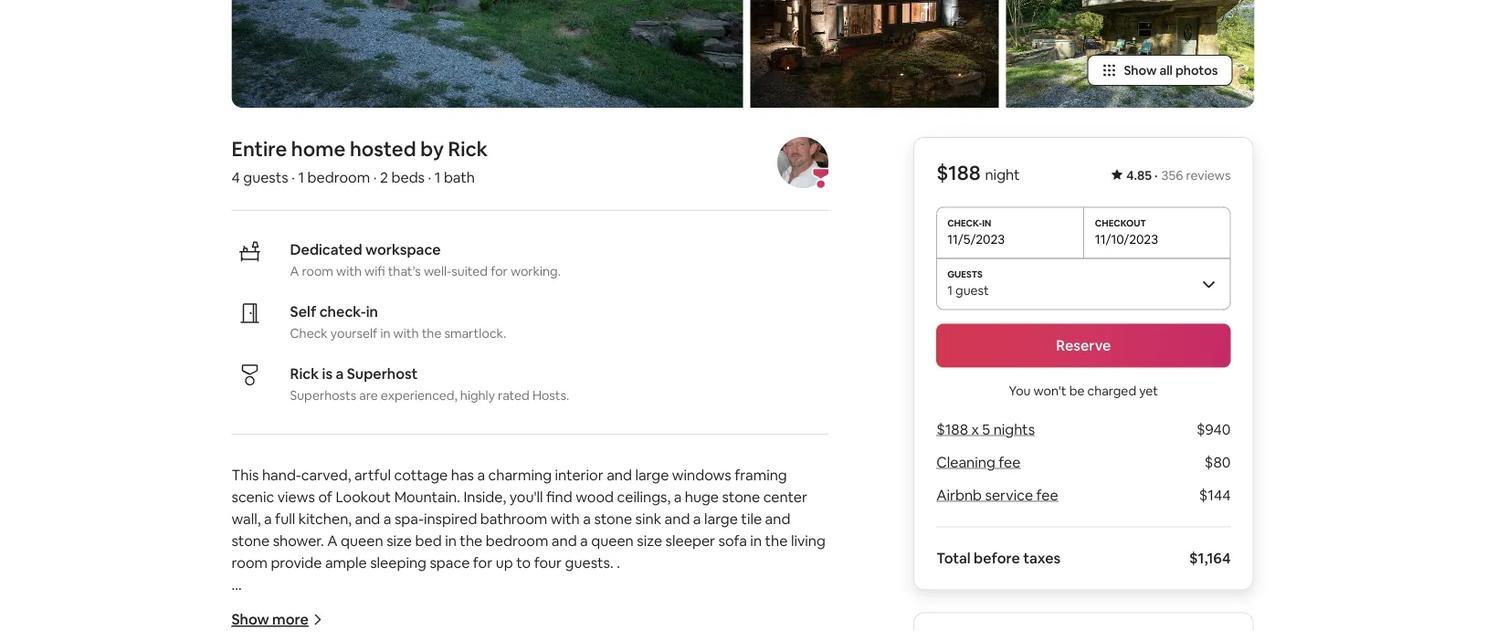 Task type: locate. For each thing, give the bounding box(es) containing it.
1 vertical spatial a
[[327, 531, 338, 550]]

nights
[[993, 420, 1035, 439]]

well-
[[424, 263, 451, 279]]

0 horizontal spatial size
[[386, 531, 412, 550]]

show left the more
[[232, 610, 269, 629]]

1 horizontal spatial show
[[1124, 62, 1157, 79]]

1
[[298, 168, 304, 186], [435, 168, 441, 186], [947, 282, 953, 298]]

1 guest
[[947, 282, 989, 298]]

in
[[366, 302, 378, 321], [380, 325, 391, 342], [445, 531, 457, 550], [750, 531, 762, 550]]

2 vertical spatial with
[[551, 509, 580, 528]]

2 horizontal spatial stone
[[722, 487, 760, 506]]

1 horizontal spatial bedroom
[[486, 531, 548, 550]]

are
[[359, 387, 378, 404]]

0 vertical spatial a
[[290, 263, 299, 279]]

sofa
[[718, 531, 747, 550]]

center
[[763, 487, 807, 506]]

1 horizontal spatial room
[[302, 263, 333, 279]]

0 vertical spatial large
[[635, 465, 669, 484]]

1 vertical spatial room
[[232, 553, 268, 572]]

2 horizontal spatial 1
[[947, 282, 953, 298]]

4
[[232, 168, 240, 186]]

airbnb
[[936, 486, 982, 505]]

1 horizontal spatial fee
[[1036, 486, 1058, 505]]

a right is on the bottom
[[336, 364, 344, 383]]

fee up 'service'
[[999, 453, 1021, 472]]

5
[[982, 420, 990, 439]]

guest
[[955, 282, 989, 298]]

· left 2
[[373, 168, 377, 186]]

large up sofa
[[704, 509, 738, 528]]

1 left guest
[[947, 282, 953, 298]]

0 horizontal spatial bedroom
[[307, 168, 370, 186]]

fee right 'service'
[[1036, 486, 1058, 505]]

1 horizontal spatial large
[[704, 509, 738, 528]]

0 horizontal spatial queen
[[341, 531, 383, 550]]

0 horizontal spatial with
[[336, 263, 362, 279]]

a left spa-
[[383, 509, 391, 528]]

1 down home at the top left
[[298, 168, 304, 186]]

wood
[[576, 487, 614, 506]]

queen up ample
[[341, 531, 383, 550]]

experienced,
[[381, 387, 457, 404]]

1 vertical spatial $188
[[936, 420, 968, 439]]

bedroom down bathroom
[[486, 531, 548, 550]]

before
[[974, 549, 1020, 568]]

show more
[[232, 610, 309, 629]]

show left all
[[1124, 62, 1157, 79]]

0 vertical spatial $188
[[936, 160, 981, 186]]

room down wall,
[[232, 553, 268, 572]]

0 horizontal spatial stone
[[232, 531, 270, 550]]

four
[[534, 553, 562, 572]]

photos
[[1175, 62, 1218, 79]]

1 vertical spatial show
[[232, 610, 269, 629]]

a down 'huge'
[[693, 509, 701, 528]]

fee
[[999, 453, 1021, 472], [1036, 486, 1058, 505]]

1 vertical spatial bedroom
[[486, 531, 548, 550]]

with down find
[[551, 509, 580, 528]]

stone
[[722, 487, 760, 506], [594, 509, 632, 528], [232, 531, 270, 550]]

$940
[[1197, 420, 1231, 439]]

0 vertical spatial with
[[336, 263, 362, 279]]

0 horizontal spatial a
[[290, 263, 299, 279]]

size down the sink
[[637, 531, 662, 550]]

a down kitchen,
[[327, 531, 338, 550]]

total before taxes
[[936, 549, 1061, 568]]

cottage
[[394, 465, 448, 484]]

bedroom inside this hand-carved, artful cottage has a charming interior and large windows framing scenic views of lookout mountain. inside, you'll find wood ceilings, a huge stone center wall, a full kitchen, and a spa-inspired bathroom with a stone sink and a large tile and stone shower. a queen size bed in the bedroom and a queen size sleeper sofa in the living room provide ample sleeping space for up to four guests. .
[[486, 531, 548, 550]]

show all photos
[[1124, 62, 1218, 79]]

the
[[422, 325, 442, 342], [460, 531, 482, 550], [765, 531, 788, 550]]

11/5/2023
[[947, 231, 1005, 247]]

show inside show all photos button
[[1124, 62, 1157, 79]]

rick is a superhost. learn more about rick. image
[[777, 137, 828, 188], [777, 137, 828, 188]]

room inside this hand-carved, artful cottage has a charming interior and large windows framing scenic views of lookout mountain. inside, you'll find wood ceilings, a huge stone center wall, a full kitchen, and a spa-inspired bathroom with a stone sink and a large tile and stone shower. a queen size bed in the bedroom and a queen size sleeper sofa in the living room provide ample sleeping space for up to four guests. .
[[232, 553, 268, 572]]

11/10/2023
[[1095, 231, 1158, 247]]

you won't be charged yet
[[1009, 382, 1158, 399]]

guests.
[[565, 553, 613, 572]]

windows
[[672, 465, 731, 484]]

for right suited
[[491, 263, 508, 279]]

$188 left x
[[936, 420, 968, 439]]

cleaning
[[936, 453, 995, 472]]

room down dedicated
[[302, 263, 333, 279]]

the bedrock cave cottage! image
[[232, 0, 743, 108]]

queen up .
[[591, 531, 634, 550]]

kitchen,
[[298, 509, 352, 528]]

has
[[451, 465, 474, 484]]

with inside self check-in check yourself in with the smartlock.
[[393, 325, 419, 342]]

$188 left night
[[936, 160, 981, 186]]

bedroom down home at the top left
[[307, 168, 370, 186]]

2 size from the left
[[637, 531, 662, 550]]

0 horizontal spatial room
[[232, 553, 268, 572]]

2 $188 from the top
[[936, 420, 968, 439]]

1 $188 from the top
[[936, 160, 981, 186]]

1 vertical spatial for
[[473, 553, 493, 572]]

for
[[491, 263, 508, 279], [473, 553, 493, 572]]

queen
[[341, 531, 383, 550], [591, 531, 634, 550]]

· right guests
[[291, 168, 295, 186]]

2
[[380, 168, 388, 186]]

a
[[290, 263, 299, 279], [327, 531, 338, 550]]

a down dedicated
[[290, 263, 299, 279]]

0 vertical spatial for
[[491, 263, 508, 279]]

0 horizontal spatial show
[[232, 610, 269, 629]]

the down inspired
[[460, 531, 482, 550]]

0 horizontal spatial the
[[422, 325, 442, 342]]

a inside this hand-carved, artful cottage has a charming interior and large windows framing scenic views of lookout mountain. inside, you'll find wood ceilings, a huge stone center wall, a full kitchen, and a spa-inspired bathroom with a stone sink and a large tile and stone shower. a queen size bed in the bedroom and a queen size sleeper sofa in the living room provide ample sleeping space for up to four guests. .
[[327, 531, 338, 550]]

1 vertical spatial with
[[393, 325, 419, 342]]

rated
[[498, 387, 530, 404]]

· right beds
[[428, 168, 431, 186]]

1 vertical spatial stone
[[594, 509, 632, 528]]

for left the up
[[473, 553, 493, 572]]

with up superhost
[[393, 325, 419, 342]]

$188 night
[[936, 160, 1020, 186]]

1 horizontal spatial with
[[393, 325, 419, 342]]

in up yourself
[[366, 302, 378, 321]]

entire
[[232, 136, 287, 162]]

for inside this hand-carved, artful cottage has a charming interior and large windows framing scenic views of lookout mountain. inside, you'll find wood ceilings, a huge stone center wall, a full kitchen, and a spa-inspired bathroom with a stone sink and a large tile and stone shower. a queen size bed in the bedroom and a queen size sleeper sofa in the living room provide ample sleeping space for up to four guests. .
[[473, 553, 493, 572]]

the left living
[[765, 531, 788, 550]]

carved,
[[301, 465, 351, 484]]

1 vertical spatial fee
[[1036, 486, 1058, 505]]

of
[[318, 487, 332, 506]]

large
[[635, 465, 669, 484], [704, 509, 738, 528]]

with
[[336, 263, 362, 279], [393, 325, 419, 342], [551, 509, 580, 528]]

suited
[[451, 263, 488, 279]]

stone down wall,
[[232, 531, 270, 550]]

hand-
[[262, 465, 301, 484]]

the left smartlock.
[[422, 325, 442, 342]]

size
[[386, 531, 412, 550], [637, 531, 662, 550]]

0 vertical spatial bedroom
[[307, 168, 370, 186]]

a inside rick is a superhost superhosts are experienced, highly rated hosts.
[[336, 364, 344, 383]]

$188 for $188 night
[[936, 160, 981, 186]]

wall,
[[232, 509, 261, 528]]

0 vertical spatial room
[[302, 263, 333, 279]]

2 horizontal spatial the
[[765, 531, 788, 550]]

1 horizontal spatial size
[[637, 531, 662, 550]]

·
[[1155, 167, 1158, 184], [291, 168, 295, 186], [373, 168, 377, 186], [428, 168, 431, 186]]

won't
[[1033, 382, 1066, 399]]

0 vertical spatial stone
[[722, 487, 760, 506]]

check
[[290, 325, 328, 342]]

0 vertical spatial fee
[[999, 453, 1021, 472]]

1 left bath
[[435, 168, 441, 186]]

a down wood on the left bottom of the page
[[583, 509, 591, 528]]

ample
[[325, 553, 367, 572]]

0 vertical spatial show
[[1124, 62, 1157, 79]]

more
[[272, 610, 309, 629]]

lookout
[[336, 487, 391, 506]]

stone down wood on the left bottom of the page
[[594, 509, 632, 528]]

framing
[[735, 465, 787, 484]]

with left wifi
[[336, 263, 362, 279]]

2 horizontal spatial with
[[551, 509, 580, 528]]

1 vertical spatial large
[[704, 509, 738, 528]]

smartlock.
[[444, 325, 506, 342]]

1 queen from the left
[[341, 531, 383, 550]]

stone up tile
[[722, 487, 760, 506]]

· left '356'
[[1155, 167, 1158, 184]]

$188 for $188 x 5 nights
[[936, 420, 968, 439]]

1 horizontal spatial a
[[327, 531, 338, 550]]

and down lookout on the bottom
[[355, 509, 380, 528]]

large up ceilings,
[[635, 465, 669, 484]]

1 horizontal spatial the
[[460, 531, 482, 550]]

artful
[[354, 465, 391, 484]]

size up sleeping
[[386, 531, 412, 550]]

dedicated workspace a room with wifi that's well-suited for working.
[[290, 240, 561, 279]]

.
[[617, 553, 620, 572]]

$188
[[936, 160, 981, 186], [936, 420, 968, 439]]

this
[[232, 465, 259, 484]]

the bedrock cave cottage image 5 image
[[1006, 0, 1255, 108]]

1 horizontal spatial queen
[[591, 531, 634, 550]]

in down tile
[[750, 531, 762, 550]]

cleaning fee button
[[936, 453, 1021, 472]]

airbnb service fee
[[936, 486, 1058, 505]]



Task type: vqa. For each thing, say whether or not it's contained in the screenshot.
Hello!
no



Task type: describe. For each thing, give the bounding box(es) containing it.
0 horizontal spatial fee
[[999, 453, 1021, 472]]

sink
[[635, 509, 661, 528]]

taxes
[[1023, 549, 1061, 568]]

4 · from the left
[[428, 168, 431, 186]]

bath
[[444, 168, 475, 186]]

tile
[[741, 509, 762, 528]]

workspace
[[365, 240, 441, 258]]

reserve button
[[936, 324, 1231, 368]]

beds
[[391, 168, 425, 186]]

to
[[516, 553, 531, 572]]

a inside 'dedicated workspace a room with wifi that's well-suited for working.'
[[290, 263, 299, 279]]

$144
[[1199, 486, 1231, 505]]

cleaning fee
[[936, 453, 1021, 472]]

by rick
[[420, 136, 488, 162]]

bathroom
[[480, 509, 547, 528]]

entire home hosted by rick 4 guests · 1 bedroom · 2 beds · 1 bath
[[232, 136, 488, 186]]

views
[[277, 487, 315, 506]]

total
[[936, 549, 971, 568]]

show for show all photos
[[1124, 62, 1157, 79]]

$80
[[1205, 453, 1231, 472]]

all
[[1160, 62, 1173, 79]]

$188 x 5 nights button
[[936, 420, 1035, 439]]

dedicated
[[290, 240, 362, 258]]

superhost
[[347, 364, 418, 383]]

superhosts
[[290, 387, 356, 404]]

charged
[[1087, 382, 1136, 399]]

yourself
[[330, 325, 378, 342]]

huge
[[685, 487, 719, 506]]

2 vertical spatial stone
[[232, 531, 270, 550]]

inside,
[[463, 487, 506, 506]]

and up sleeper
[[665, 509, 690, 528]]

356
[[1161, 167, 1183, 184]]

that's
[[388, 263, 421, 279]]

the inside self check-in check yourself in with the smartlock.
[[422, 325, 442, 342]]

working.
[[511, 263, 561, 279]]

1 size from the left
[[386, 531, 412, 550]]

self check-in check yourself in with the smartlock.
[[290, 302, 506, 342]]

and up ceilings,
[[607, 465, 632, 484]]

1 horizontal spatial 1
[[435, 168, 441, 186]]

nightfall at bedrock image
[[750, 0, 999, 108]]

charming
[[488, 465, 552, 484]]

show more button
[[232, 610, 323, 629]]

$1,164
[[1189, 549, 1231, 568]]

night
[[985, 165, 1020, 184]]

1 · from the left
[[1155, 167, 1158, 184]]

with inside this hand-carved, artful cottage has a charming interior and large windows framing scenic views of lookout mountain. inside, you'll find wood ceilings, a huge stone center wall, a full kitchen, and a spa-inspired bathroom with a stone sink and a large tile and stone shower. a queen size bed in the bedroom and a queen size sleeper sofa in the living room provide ample sleeping space for up to four guests. .
[[551, 509, 580, 528]]

home
[[291, 136, 345, 162]]

rick
[[290, 364, 319, 383]]

space
[[430, 553, 470, 572]]

shower.
[[273, 531, 324, 550]]

for inside 'dedicated workspace a room with wifi that's well-suited for working.'
[[491, 263, 508, 279]]

x
[[971, 420, 979, 439]]

yet
[[1139, 382, 1158, 399]]

3 · from the left
[[373, 168, 377, 186]]

room inside 'dedicated workspace a room with wifi that's well-suited for working.'
[[302, 263, 333, 279]]

sleeping
[[370, 553, 427, 572]]

ceilings,
[[617, 487, 671, 506]]

scenic
[[232, 487, 274, 506]]

4.85
[[1126, 167, 1152, 184]]

interior
[[555, 465, 603, 484]]

hosts.
[[532, 387, 569, 404]]

provide
[[271, 553, 322, 572]]

a left 'huge'
[[674, 487, 682, 506]]

be
[[1069, 382, 1085, 399]]

reviews
[[1186, 167, 1231, 184]]

0 horizontal spatial large
[[635, 465, 669, 484]]

this hand-carved, artful cottage has a charming interior and large windows framing scenic views of lookout mountain. inside, you'll find wood ceilings, a huge stone center wall, a full kitchen, and a spa-inspired bathroom with a stone sink and a large tile and stone shower. a queen size bed in the bedroom and a queen size sleeper sofa in the living room provide ample sleeping space for up to four guests. .
[[232, 465, 829, 572]]

and up "four"
[[552, 531, 577, 550]]

a up guests.
[[580, 531, 588, 550]]

in down inspired
[[445, 531, 457, 550]]

is
[[322, 364, 333, 383]]

mountain.
[[394, 487, 460, 506]]

2 queen from the left
[[591, 531, 634, 550]]

show all photos button
[[1087, 55, 1233, 86]]

living
[[791, 531, 826, 550]]

a left full
[[264, 509, 272, 528]]

inspired
[[424, 509, 477, 528]]

up
[[496, 553, 513, 572]]

find
[[546, 487, 572, 506]]

reserve
[[1056, 336, 1111, 355]]

in right yourself
[[380, 325, 391, 342]]

a right has
[[477, 465, 485, 484]]

hosted
[[350, 136, 416, 162]]

self
[[290, 302, 316, 321]]

wifi
[[364, 263, 385, 279]]

service
[[985, 486, 1033, 505]]

bedroom inside entire home hosted by rick 4 guests · 1 bedroom · 2 beds · 1 bath
[[307, 168, 370, 186]]

0 horizontal spatial 1
[[298, 168, 304, 186]]

sleeper
[[666, 531, 715, 550]]

$188 x 5 nights
[[936, 420, 1035, 439]]

1 guest button
[[936, 258, 1231, 309]]

1 horizontal spatial stone
[[594, 509, 632, 528]]

rick is a superhost superhosts are experienced, highly rated hosts.
[[290, 364, 569, 404]]

2 · from the left
[[291, 168, 295, 186]]

bed
[[415, 531, 442, 550]]

spa-
[[395, 509, 424, 528]]

and down center
[[765, 509, 790, 528]]

with inside 'dedicated workspace a room with wifi that's well-suited for working.'
[[336, 263, 362, 279]]

check-
[[319, 302, 366, 321]]

1 inside dropdown button
[[947, 282, 953, 298]]

guests
[[243, 168, 288, 186]]

full
[[275, 509, 295, 528]]

highly
[[460, 387, 495, 404]]

show for show more
[[232, 610, 269, 629]]



